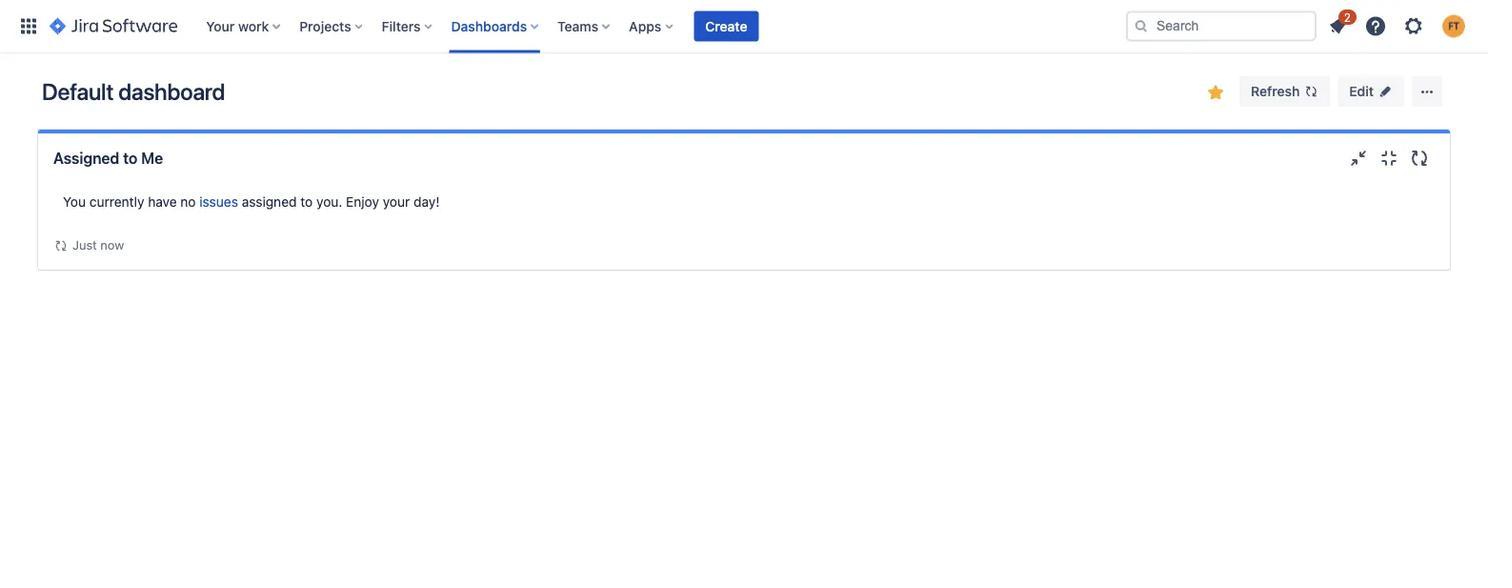 Task type: locate. For each thing, give the bounding box(es) containing it.
an arrow curved in a circular way on the button that refreshes the dashboard image
[[53, 238, 69, 253]]

single column image
[[1378, 147, 1401, 170]]

your profile and settings image
[[1443, 15, 1466, 38]]

0 vertical spatial to
[[123, 149, 138, 167]]

primary element
[[11, 0, 1126, 53]]

banner containing your work
[[0, 0, 1489, 53]]

dashboards
[[451, 18, 527, 34]]

me
[[141, 149, 163, 167]]

more dashboard actions image
[[1416, 80, 1439, 103]]

notifications image
[[1327, 15, 1349, 38]]

0 horizontal spatial to
[[123, 149, 138, 167]]

2
[[1344, 10, 1351, 24]]

search image
[[1134, 19, 1149, 34]]

1 vertical spatial to
[[300, 194, 313, 210]]

just now
[[72, 238, 124, 252]]

enjoy
[[346, 194, 379, 210]]

to left you.
[[300, 194, 313, 210]]

edit icon image
[[1378, 84, 1393, 99]]

you currently have no issues assigned to you. enjoy your day!
[[63, 194, 440, 210]]

day!
[[414, 194, 440, 210]]

currently
[[89, 194, 144, 210]]

to left me
[[123, 149, 138, 167]]

just
[[72, 238, 97, 252]]

Search field
[[1126, 11, 1317, 41]]

to inside region
[[300, 194, 313, 210]]

help image
[[1365, 15, 1388, 38]]

default dashboard
[[42, 78, 225, 105]]

refresh
[[1252, 83, 1300, 99]]

your
[[206, 18, 235, 34]]

refresh image
[[1304, 84, 1319, 99]]

jira software image
[[50, 15, 178, 38], [50, 15, 178, 38]]

minimize assigned to me image
[[1348, 147, 1370, 170]]

assigned to me region
[[53, 183, 1435, 255]]

assigned to me
[[53, 149, 163, 167]]

to
[[123, 149, 138, 167], [300, 194, 313, 210]]

1 horizontal spatial to
[[300, 194, 313, 210]]

create button
[[694, 11, 759, 41]]

default
[[42, 78, 114, 105]]

banner
[[0, 0, 1489, 53]]

issues link
[[200, 194, 238, 210]]

filters button
[[376, 11, 440, 41]]

apps button
[[623, 11, 681, 41]]

you
[[63, 194, 86, 210]]

refresh assigned to me image
[[1409, 147, 1431, 170]]

your work
[[206, 18, 269, 34]]



Task type: describe. For each thing, give the bounding box(es) containing it.
create
[[706, 18, 748, 34]]

issues
[[200, 194, 238, 210]]

your work button
[[200, 11, 288, 41]]

projects button
[[294, 11, 370, 41]]

filters
[[382, 18, 421, 34]]

you.
[[316, 194, 342, 210]]

star default dashboard image
[[1205, 81, 1228, 104]]

dashboards button
[[446, 11, 546, 41]]

edit link
[[1338, 76, 1405, 107]]

now
[[100, 238, 124, 252]]

projects
[[299, 18, 351, 34]]

work
[[238, 18, 269, 34]]

edit
[[1350, 83, 1374, 99]]

teams button
[[552, 11, 618, 41]]

appswitcher icon image
[[17, 15, 40, 38]]

have
[[148, 194, 177, 210]]

no
[[181, 194, 196, 210]]

apps
[[629, 18, 662, 34]]

dashboard
[[118, 78, 225, 105]]

your
[[383, 194, 410, 210]]

teams
[[558, 18, 599, 34]]

assigned
[[53, 149, 119, 167]]

settings image
[[1403, 15, 1426, 38]]

assigned
[[242, 194, 297, 210]]

refresh button
[[1240, 76, 1331, 107]]



Task type: vqa. For each thing, say whether or not it's contained in the screenshot.
help image
yes



